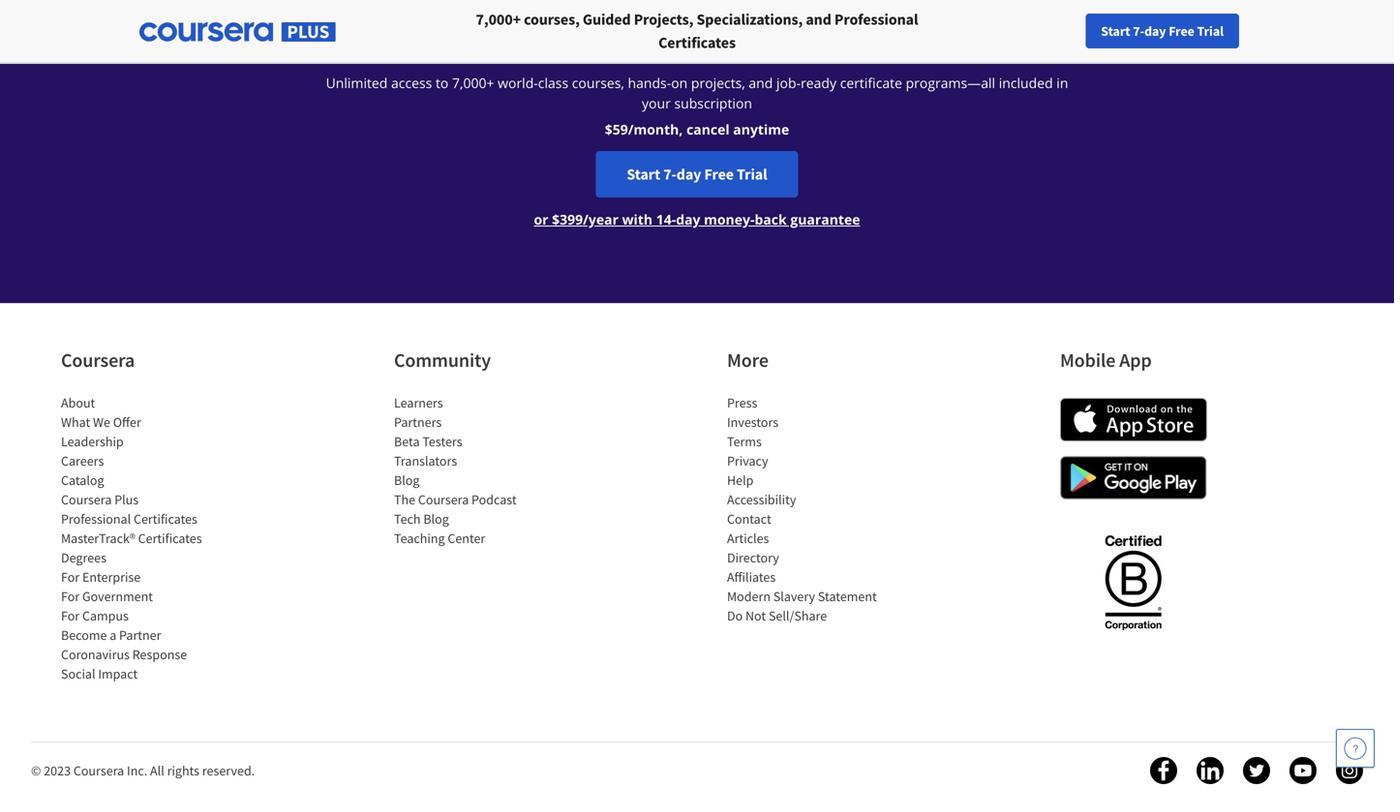 Task type: describe. For each thing, give the bounding box(es) containing it.
7,000+ courses, guided projects, specializations, and professional certificates
[[476, 10, 918, 52]]

community
[[394, 348, 491, 372]]

1 vertical spatial certificates
[[134, 510, 197, 528]]

or
[[534, 210, 548, 228]]

0 vertical spatial blog
[[394, 472, 420, 489]]

$399
[[552, 210, 583, 228]]

do
[[727, 607, 743, 624]]

day for start 7-day free trial button to the right
[[1144, 22, 1166, 40]]

1 horizontal spatial start 7-day free trial button
[[1086, 14, 1239, 48]]

world-
[[498, 74, 538, 92]]

for government link
[[61, 588, 153, 605]]

what
[[61, 413, 90, 431]]

list for community
[[394, 393, 559, 548]]

/year
[[583, 210, 619, 228]]

and inside 7,000+ courses, guided projects, specializations, and professional certificates
[[806, 10, 831, 29]]

download on the app store image
[[1060, 398, 1207, 441]]

plus
[[114, 491, 139, 508]]

coronavirus response link
[[61, 646, 187, 663]]

2 for from the top
[[61, 588, 80, 605]]

impact
[[98, 665, 138, 683]]

coursera youtube image
[[1290, 757, 1317, 784]]

social impact link
[[61, 665, 138, 683]]

blog link
[[394, 472, 420, 489]]

your inside 'find your new career' link
[[1045, 22, 1071, 40]]

7,000+ inside the unlimited access to 7,000+ world-class courses, hands-on projects, and job-ready certificate programs—all included in your subscription
[[452, 74, 494, 92]]

mobile app
[[1060, 348, 1152, 372]]

find your new career
[[1018, 22, 1139, 40]]

social
[[61, 665, 95, 683]]

help center image
[[1344, 737, 1367, 760]]

guided
[[583, 10, 631, 29]]

and inside the unlimited access to 7,000+ world-class courses, hands-on projects, and job-ready certificate programs—all included in your subscription
[[749, 74, 773, 92]]

coursera plus link
[[61, 491, 139, 508]]

modern slavery statement link
[[727, 588, 877, 605]]

careers
[[61, 452, 104, 470]]

teaching center link
[[394, 530, 485, 547]]

class
[[538, 74, 568, 92]]

about what we offer leadership careers catalog coursera plus professional certificates mastertrack® certificates degrees for enterprise for government for campus become a partner coronavirus response social impact
[[61, 394, 202, 683]]

/month,
[[628, 120, 683, 138]]

$59
[[605, 120, 628, 138]]

mastertrack®
[[61, 530, 135, 547]]

7,000+ inside 7,000+ courses, guided projects, specializations, and professional certificates
[[476, 10, 521, 29]]

modern
[[727, 588, 771, 605]]

the
[[394, 491, 415, 508]]

coursera instagram image
[[1336, 757, 1363, 784]]

find
[[1018, 22, 1043, 40]]

2023
[[44, 762, 71, 779]]

offer
[[113, 413, 141, 431]]

catalog
[[61, 472, 104, 489]]

start 7-day free trial for start 7-day free trial button to the right
[[1101, 22, 1224, 40]]

press investors terms privacy help accessibility contact articles directory affiliates modern slavery statement do not sell/share
[[727, 394, 877, 624]]

guarantee
[[790, 210, 860, 228]]

unlimited access to 7,000+ world-class courses, hands-on projects, and job-ready certificate programs—all included in your subscription
[[326, 74, 1068, 112]]

courses, inside the unlimited access to 7,000+ world-class courses, hands-on projects, and job-ready certificate programs—all included in your subscription
[[572, 74, 624, 92]]

contact link
[[727, 510, 771, 528]]

accessibility
[[727, 491, 796, 508]]

your inside the unlimited access to 7,000+ world-class courses, hands-on projects, and job-ready certificate programs—all included in your subscription
[[642, 94, 671, 112]]

podcast
[[472, 491, 517, 508]]

what we offer link
[[61, 413, 141, 431]]

testers
[[422, 433, 462, 450]]

the coursera podcast link
[[394, 491, 517, 508]]

2 vertical spatial certificates
[[138, 530, 202, 547]]

about
[[61, 394, 95, 411]]

coronavirus
[[61, 646, 130, 663]]

cancel
[[687, 120, 730, 138]]

all
[[150, 762, 164, 779]]

2 vertical spatial day
[[676, 210, 700, 228]]

professional inside 7,000+ courses, guided projects, specializations, and professional certificates
[[834, 10, 918, 29]]

coursera plus image for courses,
[[139, 22, 336, 42]]

careers link
[[61, 452, 104, 470]]

©
[[31, 762, 41, 779]]

7- for start 7-day free trial button to the right
[[1133, 22, 1144, 40]]

become
[[61, 626, 107, 644]]

unlimited
[[326, 74, 388, 92]]

certificate
[[840, 74, 902, 92]]

certificates inside 7,000+ courses, guided projects, specializations, and professional certificates
[[658, 33, 736, 52]]

for enterprise link
[[61, 568, 141, 586]]

professional inside about what we offer leadership careers catalog coursera plus professional certificates mastertrack® certificates degrees for enterprise for government for campus become a partner coronavirus response social impact
[[61, 510, 131, 528]]

specializations,
[[697, 10, 803, 29]]

tech
[[394, 510, 421, 528]]

terms link
[[727, 433, 762, 450]]

about link
[[61, 394, 95, 411]]

list for coursera
[[61, 393, 226, 684]]

partners link
[[394, 413, 442, 431]]

catalog link
[[61, 472, 104, 489]]

articles
[[727, 530, 769, 547]]

investors link
[[727, 413, 779, 431]]

programs—all
[[906, 74, 995, 92]]

coursera plus image for access
[[560, 26, 834, 53]]

day for leftmost start 7-day free trial button
[[677, 165, 701, 184]]

teaching
[[394, 530, 445, 547]]

start 7-day free trial for leftmost start 7-day free trial button
[[627, 165, 767, 184]]

government
[[82, 588, 153, 605]]

get it on google play image
[[1060, 456, 1207, 500]]

mastertrack® certificates link
[[61, 530, 202, 547]]

hands-
[[628, 74, 671, 92]]



Task type: vqa. For each thing, say whether or not it's contained in the screenshot.
the middle WORLD
no



Task type: locate. For each thing, give the bounding box(es) containing it.
show notifications image
[[1169, 24, 1192, 47]]

back
[[755, 210, 787, 228]]

we
[[93, 413, 110, 431]]

inc.
[[127, 762, 147, 779]]

0 vertical spatial start 7-day free trial
[[1101, 22, 1224, 40]]

free right career
[[1169, 22, 1195, 40]]

1 vertical spatial for
[[61, 588, 80, 605]]

courses,
[[524, 10, 580, 29], [572, 74, 624, 92]]

for up become in the bottom left of the page
[[61, 607, 80, 624]]

day
[[1144, 22, 1166, 40], [677, 165, 701, 184], [676, 210, 700, 228]]

or $399 /year with 14-day money-back guarantee
[[534, 210, 860, 228]]

7- up 14- on the left of page
[[663, 165, 677, 184]]

coursera twitter image
[[1243, 757, 1270, 784]]

blog up teaching center "link"
[[423, 510, 449, 528]]

a
[[110, 626, 116, 644]]

reserved.
[[202, 762, 255, 779]]

do not sell/share link
[[727, 607, 827, 624]]

start 7-day free trial button
[[1086, 14, 1239, 48], [596, 151, 798, 198]]

0 vertical spatial for
[[61, 568, 80, 586]]

coursera facebook image
[[1150, 757, 1177, 784]]

free for start 7-day free trial button to the right
[[1169, 22, 1195, 40]]

start right new
[[1101, 22, 1130, 40]]

0 horizontal spatial blog
[[394, 472, 420, 489]]

affiliates link
[[727, 568, 776, 586]]

leadership
[[61, 433, 124, 450]]

courses, inside 7,000+ courses, guided projects, specializations, and professional certificates
[[524, 10, 580, 29]]

coursera plus image
[[139, 22, 336, 42], [560, 26, 834, 53]]

in
[[1057, 74, 1068, 92]]

projects,
[[691, 74, 745, 92]]

0 vertical spatial professional
[[834, 10, 918, 29]]

coursera image
[[23, 16, 146, 47]]

beta
[[394, 433, 420, 450]]

rights
[[167, 762, 199, 779]]

7- for leftmost start 7-day free trial button
[[663, 165, 677, 184]]

professional up certificate
[[834, 10, 918, 29]]

1 vertical spatial start 7-day free trial
[[627, 165, 767, 184]]

1 horizontal spatial 7-
[[1133, 22, 1144, 40]]

1 horizontal spatial start 7-day free trial
[[1101, 22, 1224, 40]]

affiliates
[[727, 568, 776, 586]]

1 horizontal spatial professional
[[834, 10, 918, 29]]

and up ready
[[806, 10, 831, 29]]

1 vertical spatial start 7-day free trial button
[[596, 151, 798, 198]]

terms
[[727, 433, 762, 450]]

press
[[727, 394, 757, 411]]

projects,
[[634, 10, 694, 29]]

professional
[[834, 10, 918, 29], [61, 510, 131, 528]]

to
[[436, 74, 449, 92]]

mobile
[[1060, 348, 1116, 372]]

free up money-
[[704, 165, 734, 184]]

3 for from the top
[[61, 607, 80, 624]]

0 vertical spatial start 7-day free trial button
[[1086, 14, 1239, 48]]

learners partners beta testers translators blog the coursera podcast tech blog teaching center
[[394, 394, 517, 547]]

start 7-day free trial right new
[[1101, 22, 1224, 40]]

trial right "show notifications" image
[[1197, 22, 1224, 40]]

help link
[[727, 472, 754, 489]]

investors
[[727, 413, 779, 431]]

accessibility link
[[727, 491, 796, 508]]

1 horizontal spatial coursera plus image
[[560, 26, 834, 53]]

learners
[[394, 394, 443, 411]]

day left money-
[[676, 210, 700, 228]]

press link
[[727, 394, 757, 411]]

blog
[[394, 472, 420, 489], [423, 510, 449, 528]]

1 vertical spatial start
[[627, 165, 660, 184]]

0 vertical spatial start
[[1101, 22, 1130, 40]]

enterprise
[[82, 568, 141, 586]]

list containing press
[[727, 393, 892, 625]]

1 horizontal spatial blog
[[423, 510, 449, 528]]

list containing about
[[61, 393, 226, 684]]

tech blog link
[[394, 510, 449, 528]]

leadership link
[[61, 433, 124, 450]]

coursera inside about what we offer leadership careers catalog coursera plus professional certificates mastertrack® certificates degrees for enterprise for government for campus become a partner coronavirus response social impact
[[61, 491, 112, 508]]

center
[[448, 530, 485, 547]]

list
[[61, 393, 226, 684], [394, 393, 559, 548], [727, 393, 892, 625]]

1 horizontal spatial free
[[1169, 22, 1195, 40]]

3 list from the left
[[727, 393, 892, 625]]

trial for leftmost start 7-day free trial button
[[737, 165, 767, 184]]

your down hands- on the left top of the page
[[642, 94, 671, 112]]

2 vertical spatial for
[[61, 607, 80, 624]]

translators
[[394, 452, 457, 470]]

professional up 'mastertrack®'
[[61, 510, 131, 528]]

courses, left the guided
[[524, 10, 580, 29]]

access
[[391, 74, 432, 92]]

1 vertical spatial blog
[[423, 510, 449, 528]]

coursera inside learners partners beta testers translators blog the coursera podcast tech blog teaching center
[[418, 491, 469, 508]]

anytime
[[733, 120, 789, 138]]

0 horizontal spatial 7-
[[663, 165, 677, 184]]

1 vertical spatial your
[[642, 94, 671, 112]]

coursera up tech blog link at the left bottom
[[418, 491, 469, 508]]

1 vertical spatial day
[[677, 165, 701, 184]]

directory
[[727, 549, 779, 566]]

0 horizontal spatial start 7-day free trial button
[[596, 151, 798, 198]]

1 vertical spatial 7,000+
[[452, 74, 494, 92]]

0 horizontal spatial free
[[704, 165, 734, 184]]

start
[[1101, 22, 1130, 40], [627, 165, 660, 184]]

0 vertical spatial and
[[806, 10, 831, 29]]

certificates down projects,
[[658, 33, 736, 52]]

1 vertical spatial 7-
[[663, 165, 677, 184]]

degrees
[[61, 549, 106, 566]]

partners
[[394, 413, 442, 431]]

1 vertical spatial courses,
[[572, 74, 624, 92]]

job-
[[776, 74, 801, 92]]

1 vertical spatial trial
[[737, 165, 767, 184]]

0 horizontal spatial your
[[642, 94, 671, 112]]

courses, right class
[[572, 74, 624, 92]]

1 horizontal spatial list
[[394, 393, 559, 548]]

partner
[[119, 626, 161, 644]]

become a partner link
[[61, 626, 161, 644]]

coursera down catalog
[[61, 491, 112, 508]]

0 vertical spatial free
[[1169, 22, 1195, 40]]

day up or $399 /year with 14-day money-back guarantee
[[677, 165, 701, 184]]

and left job-
[[749, 74, 773, 92]]

day left "show notifications" image
[[1144, 22, 1166, 40]]

your right the find
[[1045, 22, 1071, 40]]

trial
[[1197, 22, 1224, 40], [737, 165, 767, 184]]

14-
[[656, 210, 676, 228]]

for campus link
[[61, 607, 129, 624]]

1 vertical spatial and
[[749, 74, 773, 92]]

0 vertical spatial 7-
[[1133, 22, 1144, 40]]

certificates down professional certificates link
[[138, 530, 202, 547]]

0 vertical spatial your
[[1045, 22, 1071, 40]]

start 7-day free trial up or $399 /year with 14-day money-back guarantee
[[627, 165, 767, 184]]

7,000+ right to on the top of the page
[[452, 74, 494, 92]]

translators link
[[394, 452, 457, 470]]

trial down anytime
[[737, 165, 767, 184]]

response
[[132, 646, 187, 663]]

2 horizontal spatial list
[[727, 393, 892, 625]]

0 horizontal spatial start 7-day free trial
[[627, 165, 767, 184]]

ready
[[801, 74, 837, 92]]

0 vertical spatial day
[[1144, 22, 1166, 40]]

0 horizontal spatial list
[[61, 393, 226, 684]]

0 horizontal spatial trial
[[737, 165, 767, 184]]

new
[[1074, 22, 1099, 40]]

0 vertical spatial 7,000+
[[476, 10, 521, 29]]

logo of certified b corporation image
[[1094, 524, 1173, 640]]

blog up the at the left of the page
[[394, 472, 420, 489]]

coursera
[[61, 348, 135, 372], [61, 491, 112, 508], [418, 491, 469, 508], [73, 762, 124, 779]]

coursera up about at the bottom of page
[[61, 348, 135, 372]]

list for more
[[727, 393, 892, 625]]

and
[[806, 10, 831, 29], [749, 74, 773, 92]]

for down degrees "link"
[[61, 568, 80, 586]]

1 for from the top
[[61, 568, 80, 586]]

directory link
[[727, 549, 779, 566]]

0 horizontal spatial and
[[749, 74, 773, 92]]

start up with
[[627, 165, 660, 184]]

for up for campus link
[[61, 588, 80, 605]]

0 vertical spatial courses,
[[524, 10, 580, 29]]

1 horizontal spatial trial
[[1197, 22, 1224, 40]]

1 horizontal spatial and
[[806, 10, 831, 29]]

subscription
[[674, 94, 752, 112]]

your
[[1045, 22, 1071, 40], [642, 94, 671, 112]]

0 vertical spatial trial
[[1197, 22, 1224, 40]]

find your new career link
[[1008, 19, 1149, 44]]

certificates up mastertrack® certificates link
[[134, 510, 197, 528]]

contact
[[727, 510, 771, 528]]

7- left "show notifications" image
[[1133, 22, 1144, 40]]

not
[[745, 607, 766, 624]]

app
[[1119, 348, 1152, 372]]

0 horizontal spatial professional
[[61, 510, 131, 528]]

7,000+ up world-
[[476, 10, 521, 29]]

trial for start 7-day free trial button to the right
[[1197, 22, 1224, 40]]

$59 /month, cancel anytime
[[605, 120, 789, 138]]

more
[[727, 348, 769, 372]]

free for leftmost start 7-day free trial button
[[704, 165, 734, 184]]

sell/share
[[769, 607, 827, 624]]

1 horizontal spatial your
[[1045, 22, 1071, 40]]

None search field
[[266, 12, 595, 51]]

0 horizontal spatial coursera plus image
[[139, 22, 336, 42]]

start for leftmost start 7-day free trial button
[[627, 165, 660, 184]]

learners link
[[394, 394, 443, 411]]

coursera linkedin image
[[1197, 757, 1224, 784]]

beta testers link
[[394, 433, 462, 450]]

included
[[999, 74, 1053, 92]]

career
[[1102, 22, 1139, 40]]

start 7-day free trial
[[1101, 22, 1224, 40], [627, 165, 767, 184]]

1 vertical spatial free
[[704, 165, 734, 184]]

help
[[727, 472, 754, 489]]

slavery
[[773, 588, 815, 605]]

0 vertical spatial certificates
[[658, 33, 736, 52]]

1 vertical spatial professional
[[61, 510, 131, 528]]

with
[[622, 210, 653, 228]]

coursera left inc.
[[73, 762, 124, 779]]

2 list from the left
[[394, 393, 559, 548]]

degrees link
[[61, 549, 106, 566]]

list containing learners
[[394, 393, 559, 548]]

1 list from the left
[[61, 393, 226, 684]]

0 horizontal spatial start
[[627, 165, 660, 184]]

1 horizontal spatial start
[[1101, 22, 1130, 40]]

on
[[671, 74, 688, 92]]

start for start 7-day free trial button to the right
[[1101, 22, 1130, 40]]



